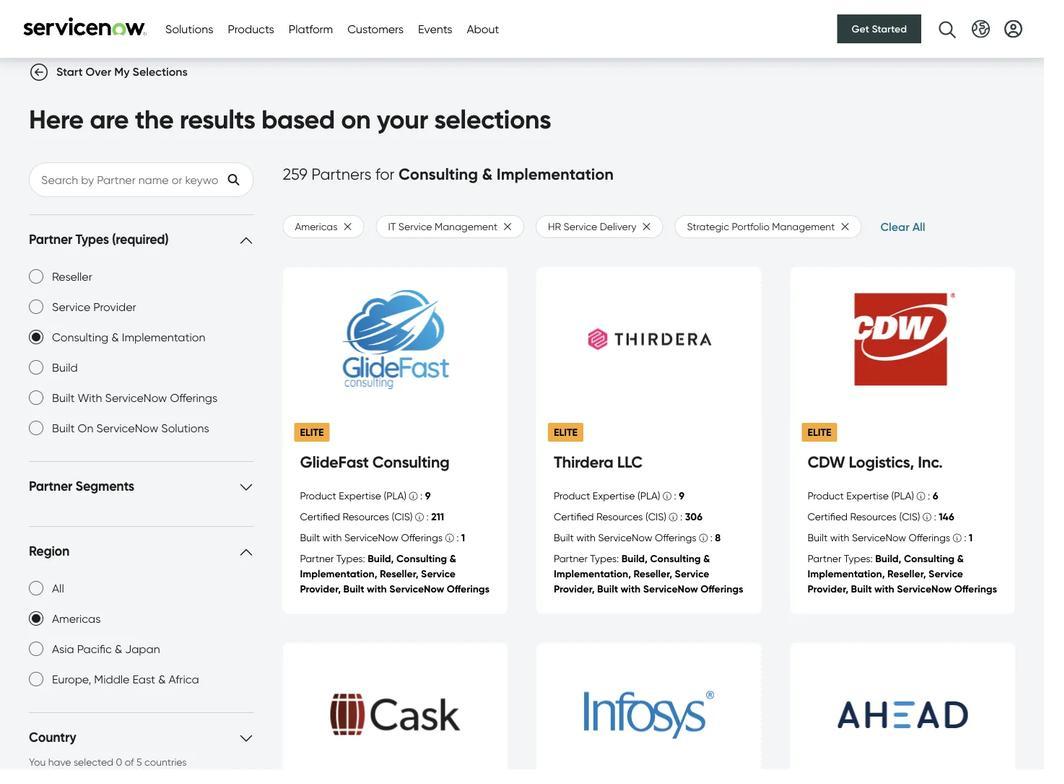 Task type: locate. For each thing, give the bounding box(es) containing it.
servicenow image
[[22, 17, 148, 36]]

events
[[418, 22, 452, 36]]

about button
[[467, 20, 499, 38]]

products button
[[228, 20, 274, 38]]

solutions
[[165, 22, 213, 36]]

size medium image
[[30, 64, 48, 81]]

get started
[[852, 23, 907, 35]]

customers
[[347, 22, 404, 36]]

products
[[228, 22, 274, 36]]

get
[[852, 23, 869, 35]]

platform
[[289, 22, 333, 36]]

started
[[872, 23, 907, 35]]

platform button
[[289, 20, 333, 38]]

events button
[[418, 20, 452, 38]]



Task type: describe. For each thing, give the bounding box(es) containing it.
get started link
[[837, 14, 921, 43]]

solutions button
[[165, 20, 213, 38]]

about
[[467, 22, 499, 36]]

customers button
[[347, 20, 404, 38]]

go to servicenow account image
[[1004, 20, 1023, 38]]



Task type: vqa. For each thing, say whether or not it's contained in the screenshot.
half
no



